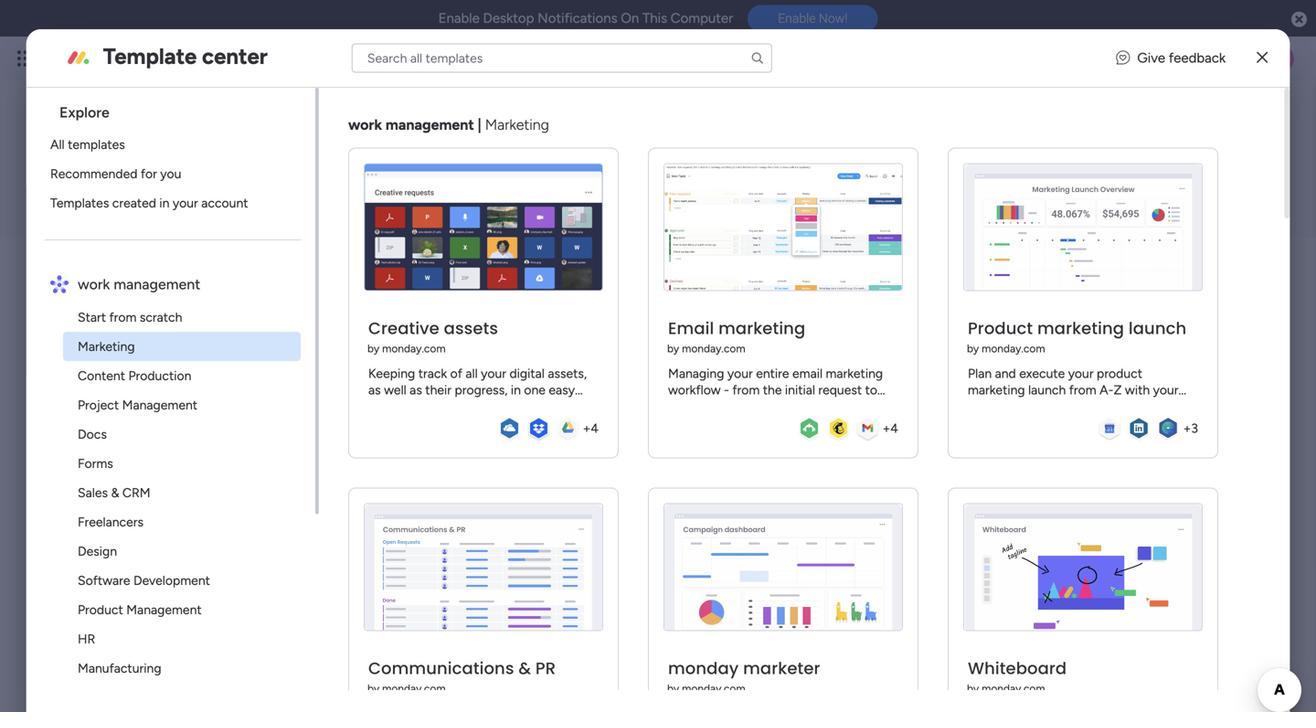 Task type: locate. For each thing, give the bounding box(es) containing it.
0 horizontal spatial in
[[159, 195, 169, 211]]

0 vertical spatial monday
[[81, 48, 144, 69]]

management for project management
[[122, 397, 197, 413]]

whiteboard
[[968, 657, 1067, 680]]

permissions
[[303, 352, 380, 369]]

marketing right "email"
[[719, 317, 806, 340]]

hr
[[78, 631, 95, 647]]

content
[[78, 368, 125, 384]]

management
[[184, 48, 284, 69], [386, 116, 474, 134], [114, 276, 200, 293]]

1 vertical spatial product
[[78, 602, 123, 618]]

& inside the "communications & pr by monday.com"
[[519, 657, 531, 680]]

product inside product marketing launch by monday.com
[[968, 317, 1033, 340]]

desktop
[[483, 10, 535, 27]]

&
[[111, 485, 119, 501], [519, 657, 531, 680]]

2 vertical spatial work
[[78, 276, 110, 293]]

1 horizontal spatial marketing
[[1038, 317, 1125, 340]]

management down production
[[122, 397, 197, 413]]

monday.com inside whiteboard by monday.com
[[982, 682, 1046, 696]]

+
[[583, 421, 591, 436], [883, 421, 891, 436], [1184, 421, 1192, 436]]

2 enable from the left
[[778, 11, 816, 26]]

work down plans
[[348, 116, 382, 134]]

1 vertical spatial management
[[126, 602, 202, 618]]

boards
[[153, 352, 198, 369], [187, 403, 237, 423]]

enable inside enable now! button
[[778, 11, 816, 26]]

0 horizontal spatial marketing
[[719, 317, 806, 340]]

1 marketing from the left
[[719, 317, 806, 340]]

apps image
[[1117, 49, 1135, 68]]

email marketing by monday.com
[[667, 317, 806, 355]]

management up scratch
[[114, 276, 200, 293]]

enable left now!
[[778, 11, 816, 26]]

enable for enable now!
[[778, 11, 816, 26]]

created
[[112, 195, 156, 211]]

by
[[367, 342, 380, 355], [667, 342, 679, 355], [967, 342, 979, 355], [367, 682, 380, 696], [667, 682, 679, 696], [967, 682, 979, 696]]

by inside whiteboard by monday.com
[[967, 682, 979, 696]]

launch
[[1129, 317, 1187, 340]]

0 horizontal spatial work
[[78, 276, 110, 293]]

1 + from the left
[[583, 421, 591, 436]]

2 4 from the left
[[891, 421, 899, 436]]

0 horizontal spatial enable
[[439, 10, 480, 27]]

close image
[[1258, 51, 1269, 64]]

in left your
[[159, 195, 169, 211]]

1 horizontal spatial enable
[[778, 11, 816, 26]]

marketing inside product marketing launch by monday.com
[[1038, 317, 1125, 340]]

work inside list box
[[78, 276, 110, 293]]

work management | marketing
[[348, 116, 549, 134]]

project
[[78, 397, 119, 413]]

design
[[78, 544, 117, 559]]

product for marketing
[[968, 317, 1033, 340]]

monday left marketer
[[668, 657, 739, 680]]

4
[[591, 421, 599, 436], [891, 421, 899, 436]]

1 vertical spatial monday
[[668, 657, 739, 680]]

recent boards
[[102, 352, 198, 369]]

1 vertical spatial management
[[386, 116, 474, 134]]

creative assets by monday.com
[[367, 317, 498, 355]]

0 horizontal spatial &
[[111, 485, 119, 501]]

+ 4
[[583, 421, 599, 436], [883, 421, 899, 436]]

select product image
[[16, 49, 35, 68]]

1 horizontal spatial +
[[883, 421, 891, 436]]

email
[[668, 317, 714, 340]]

enable for enable desktop notifications on this computer
[[439, 10, 480, 27]]

monday.com
[[382, 342, 446, 355], [682, 342, 746, 355], [982, 342, 1046, 355], [382, 682, 446, 696], [682, 682, 746, 696], [982, 682, 1046, 696]]

& left the 'crm' at the left bottom of the page
[[111, 485, 119, 501]]

1 horizontal spatial &
[[519, 657, 531, 680]]

1 enable from the left
[[439, 10, 480, 27]]

this
[[258, 403, 285, 423]]

boards right 0
[[187, 403, 237, 423]]

monday.com inside product marketing launch by monday.com
[[982, 342, 1046, 355]]

3
[[1192, 421, 1199, 436]]

1 vertical spatial marketing
[[78, 339, 135, 354]]

development
[[133, 573, 210, 588]]

2 + from the left
[[883, 421, 891, 436]]

your
[[173, 195, 198, 211]]

4 for assets
[[591, 421, 599, 436]]

boards down scratch
[[153, 352, 198, 369]]

management left |
[[386, 116, 474, 134]]

1 horizontal spatial work
[[148, 48, 181, 69]]

management for work management
[[114, 276, 200, 293]]

enable now!
[[778, 11, 848, 26]]

work up start
[[78, 276, 110, 293]]

2 horizontal spatial work
[[348, 116, 382, 134]]

v2 user feedback image
[[1117, 48, 1131, 68]]

2 marketing from the left
[[1038, 317, 1125, 340]]

& inside work management templates element
[[111, 485, 119, 501]]

0 vertical spatial product
[[968, 317, 1033, 340]]

workspace image
[[95, 201, 187, 292]]

product management
[[78, 602, 202, 618]]

1 horizontal spatial in
[[241, 403, 254, 423]]

0 vertical spatial management
[[122, 397, 197, 413]]

templates
[[50, 195, 109, 211]]

enable left "desktop"
[[439, 10, 480, 27]]

software
[[78, 573, 130, 588]]

& for sales
[[111, 485, 119, 501]]

2 + 4 from the left
[[883, 421, 899, 436]]

by inside monday marketer by monday.com
[[667, 682, 679, 696]]

0 horizontal spatial monday
[[81, 48, 144, 69]]

marketing right |
[[485, 116, 549, 134]]

manufacturing
[[78, 661, 161, 676]]

project management
[[78, 397, 197, 413]]

0 vertical spatial boards
[[153, 352, 198, 369]]

start
[[78, 310, 106, 325]]

give feedback link
[[1117, 48, 1227, 68]]

+ for product marketing launch
[[1184, 421, 1192, 436]]

freelancers
[[78, 514, 143, 530]]

None search field
[[352, 43, 773, 73]]

help image
[[1202, 49, 1220, 68]]

marketing
[[485, 116, 549, 134], [78, 339, 135, 354]]

docs
[[78, 427, 107, 442]]

1 + 4 from the left
[[583, 421, 599, 436]]

production
[[128, 368, 191, 384]]

list box
[[34, 88, 319, 712]]

3 + from the left
[[1184, 421, 1192, 436]]

content production
[[78, 368, 191, 384]]

1 horizontal spatial + 4
[[883, 421, 899, 436]]

product marketing launch by monday.com
[[967, 317, 1187, 355]]

1 horizontal spatial monday
[[668, 657, 739, 680]]

management up explore heading
[[184, 48, 284, 69]]

marketing
[[719, 317, 806, 340], [1038, 317, 1125, 340]]

0 horizontal spatial 4
[[591, 421, 599, 436]]

in
[[159, 195, 169, 211], [241, 403, 254, 423]]

2 horizontal spatial +
[[1184, 421, 1192, 436]]

product
[[968, 317, 1033, 340], [78, 602, 123, 618]]

1 vertical spatial &
[[519, 657, 531, 680]]

1 horizontal spatial product
[[968, 317, 1033, 340]]

1 4 from the left
[[591, 421, 599, 436]]

scratch
[[140, 310, 182, 325]]

software development
[[78, 573, 210, 588]]

management down development
[[126, 602, 202, 618]]

marketing left the launch
[[1038, 317, 1125, 340]]

from
[[109, 310, 136, 325]]

0 vertical spatial &
[[111, 485, 119, 501]]

enable
[[439, 10, 480, 27], [778, 11, 816, 26]]

work management
[[78, 276, 200, 293]]

sales
[[78, 485, 108, 501]]

0 horizontal spatial +
[[583, 421, 591, 436]]

marketing up the content
[[78, 339, 135, 354]]

monday.com inside creative assets by monday.com
[[382, 342, 446, 355]]

work for work management
[[78, 276, 110, 293]]

monday work management
[[81, 48, 284, 69]]

management inside list box
[[114, 276, 200, 293]]

0 vertical spatial in
[[159, 195, 169, 211]]

work
[[148, 48, 181, 69], [348, 116, 382, 134], [78, 276, 110, 293]]

& for communications
[[519, 657, 531, 680]]

0 horizontal spatial marketing
[[78, 339, 135, 354]]

monday
[[81, 48, 144, 69], [668, 657, 739, 680]]

enable now! button
[[748, 5, 878, 32]]

1 horizontal spatial 4
[[891, 421, 899, 436]]

search everything image
[[1161, 49, 1180, 68]]

templates
[[68, 137, 125, 152]]

for
[[141, 166, 157, 182]]

monday up explore
[[81, 48, 144, 69]]

recent
[[102, 352, 149, 369]]

start from scratch
[[78, 310, 182, 325]]

product inside work management templates element
[[78, 602, 123, 618]]

template center
[[103, 43, 268, 70]]

0 vertical spatial marketing
[[485, 116, 549, 134]]

1 vertical spatial work
[[348, 116, 382, 134]]

in inside explore element
[[159, 195, 169, 211]]

see plans button
[[295, 45, 383, 72]]

members
[[220, 352, 281, 369]]

2 vertical spatial management
[[114, 276, 200, 293]]

1 vertical spatial in
[[241, 403, 254, 423]]

management
[[122, 397, 197, 413], [126, 602, 202, 618]]

all templates
[[50, 137, 125, 152]]

plans
[[345, 51, 375, 66]]

you
[[102, 403, 129, 423]]

monday inside monday marketer by monday.com
[[668, 657, 739, 680]]

0 horizontal spatial product
[[78, 602, 123, 618]]

marketing inside email marketing by monday.com
[[719, 317, 806, 340]]

work up explore heading
[[148, 48, 181, 69]]

communications
[[368, 657, 514, 680]]

management for work management | marketing
[[386, 116, 474, 134]]

0 horizontal spatial + 4
[[583, 421, 599, 436]]

you have 0 boards in this workspace
[[102, 403, 369, 423]]

& left pr
[[519, 657, 531, 680]]

in left the this
[[241, 403, 254, 423]]

sales & crm
[[78, 485, 150, 501]]



Task type: vqa. For each thing, say whether or not it's contained in the screenshot.
directly
no



Task type: describe. For each thing, give the bounding box(es) containing it.
give
[[1138, 50, 1166, 66]]

by inside product marketing launch by monday.com
[[967, 342, 979, 355]]

monday.com inside the "communications & pr by monday.com"
[[382, 682, 446, 696]]

have
[[133, 403, 168, 423]]

marketing for email
[[719, 317, 806, 340]]

give feedback
[[1138, 50, 1227, 66]]

see plans
[[320, 51, 375, 66]]

+ for creative assets
[[583, 421, 591, 436]]

marketing for product
[[1038, 317, 1125, 340]]

marketing inside work management templates element
[[78, 339, 135, 354]]

workspace
[[289, 403, 369, 423]]

communications & pr by monday.com
[[367, 657, 556, 696]]

1 horizontal spatial marketing
[[485, 116, 549, 134]]

see
[[320, 51, 342, 66]]

crm
[[122, 485, 150, 501]]

account
[[201, 195, 248, 211]]

explore element
[[45, 130, 315, 218]]

|
[[478, 116, 482, 134]]

search image
[[751, 51, 765, 65]]

management for product management
[[126, 602, 202, 618]]

computer
[[671, 10, 734, 27]]

template
[[103, 43, 197, 70]]

product for management
[[78, 602, 123, 618]]

list box containing explore
[[34, 88, 319, 712]]

WorkForms field
[[209, 244, 1106, 285]]

marketer
[[743, 657, 821, 680]]

work management templates element
[[45, 303, 315, 712]]

apple lee image
[[1266, 44, 1295, 73]]

+ for email marketing
[[883, 421, 891, 436]]

work for work management | marketing
[[348, 116, 382, 134]]

0
[[172, 403, 183, 423]]

this
[[643, 10, 668, 27]]

whiteboard by monday.com
[[967, 657, 1067, 696]]

monday for monday marketer
[[668, 657, 739, 680]]

now!
[[819, 11, 848, 26]]

recommended for you
[[50, 166, 181, 182]]

monday.com inside monday marketer by monday.com
[[682, 682, 746, 696]]

1 vertical spatial boards
[[187, 403, 237, 423]]

explore
[[59, 104, 109, 121]]

monday for monday
[[81, 48, 144, 69]]

monday marketer by monday.com
[[667, 657, 821, 696]]

+ 4 for creative assets
[[583, 421, 599, 436]]

forms
[[78, 456, 113, 471]]

enable desktop notifications on this computer
[[439, 10, 734, 27]]

+ 3
[[1184, 421, 1199, 436]]

4 for marketing
[[891, 421, 899, 436]]

0 vertical spatial management
[[184, 48, 284, 69]]

dapulse close image
[[1292, 11, 1308, 29]]

creative
[[368, 317, 440, 340]]

center
[[202, 43, 268, 70]]

workforms
[[214, 244, 376, 285]]

+ 4 for email marketing
[[883, 421, 899, 436]]

Search all templates search field
[[352, 43, 773, 73]]

notifications
[[538, 10, 618, 27]]

on
[[621, 10, 640, 27]]

monday.com inside email marketing by monday.com
[[682, 342, 746, 355]]

explore heading
[[45, 88, 315, 130]]

by inside the "communications & pr by monday.com"
[[367, 682, 380, 696]]

by inside email marketing by monday.com
[[667, 342, 679, 355]]

recommended
[[50, 166, 137, 182]]

templates created in your account
[[50, 195, 248, 211]]

pr
[[536, 657, 556, 680]]

you
[[160, 166, 181, 182]]

by inside creative assets by monday.com
[[367, 342, 380, 355]]

w
[[118, 218, 164, 275]]

feedback
[[1169, 50, 1227, 66]]

assets
[[444, 317, 498, 340]]

all
[[50, 137, 64, 152]]

0 vertical spatial work
[[148, 48, 181, 69]]



